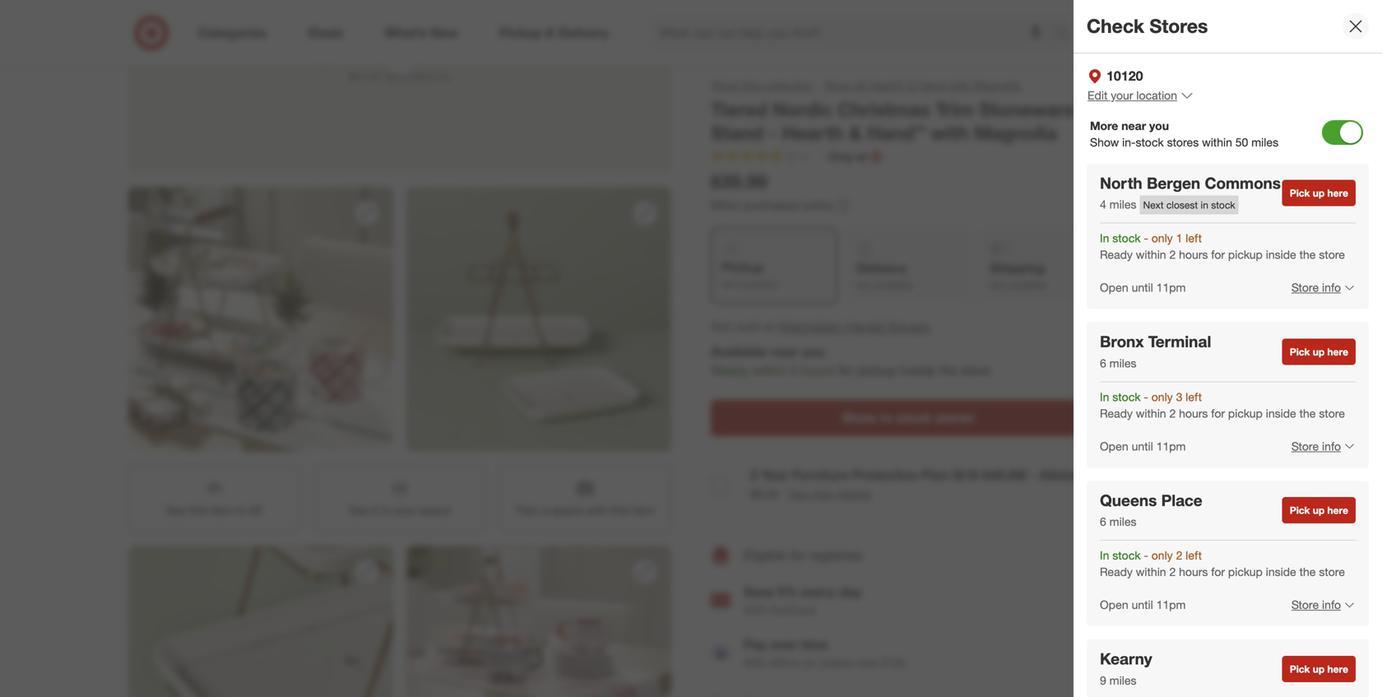 Task type: vqa. For each thing, say whether or not it's contained in the screenshot.
merchant,
no



Task type: describe. For each thing, give the bounding box(es) containing it.
square
[[889, 318, 931, 334]]

shop this collection link
[[711, 77, 815, 95]]

pay
[[744, 637, 767, 653]]

queens
[[1101, 491, 1158, 510]]

for for bronx terminal
[[1212, 406, 1226, 420]]

$49.99)
[[984, 467, 1027, 483]]

protection
[[853, 467, 919, 483]]

tiered nordic christmas trim stoneware &#38; metal serving stand - hearth &#38; hand&#8482; with magnolia, 6 of 7 image
[[407, 546, 672, 697]]

info for queens place
[[1323, 598, 1342, 612]]

left for place
[[1186, 548, 1203, 563]]

place
[[1162, 491, 1203, 510]]

eligible for registries
[[744, 547, 864, 563]]

- inside tiered nordic christmas trim stoneware & metal serving stand - hearth & hand™ with magnolia
[[769, 122, 777, 145]]

details
[[838, 487, 872, 501]]

edit
[[1088, 88, 1108, 102]]

redcard
[[770, 603, 816, 617]]

2 year furniture protection plan ($18-$49.99) - allstate $8.00 · see plan details
[[751, 467, 1087, 502]]

closest
[[1167, 199, 1199, 211]]

pickup not available
[[722, 259, 779, 291]]

up for bronx terminal
[[1314, 346, 1325, 358]]

left for terminal
[[1186, 390, 1203, 404]]

4
[[1101, 197, 1107, 212]]

with inside button
[[586, 503, 607, 518]]

here for kearny
[[1328, 663, 1349, 675]]

kearny
[[1101, 649, 1153, 668]]

tiered nordic christmas trim stoneware &#38; metal serving stand - hearth &#38; hand&#8482; with magnolia, 2 of 7, play video image
[[128, 0, 672, 174]]

year
[[762, 467, 789, 483]]

check stores
[[1087, 15, 1209, 38]]

pay over time with affirm on orders over $100
[[744, 637, 907, 670]]

pick for bronx terminal
[[1290, 346, 1311, 358]]

see for see it in your space
[[349, 503, 369, 518]]

in stock - only 2 left ready within 2 hours for pickup inside the store
[[1101, 548, 1346, 579]]

pick up here for north bergen commons
[[1290, 187, 1349, 199]]

with inside pay over time with affirm on orders over $100
[[744, 655, 767, 670]]

magnolia inside tiered nordic christmas trim stoneware & metal serving stand - hearth & hand™ with magnolia
[[975, 122, 1058, 145]]

bronx
[[1101, 332, 1145, 351]]

2 inside in stock - only 3 left ready within 2 hours for pickup inside the store
[[1170, 406, 1177, 420]]

see it in your space button
[[314, 465, 486, 532]]

location
[[1137, 88, 1178, 102]]

miles inside more near you show in-stock stores within 50 miles
[[1252, 135, 1279, 149]]

available for pickup
[[741, 278, 779, 291]]

a
[[542, 503, 548, 518]]

only for terminal
[[1152, 390, 1174, 404]]

pick up here for queens place
[[1290, 504, 1349, 517]]

plan inside button
[[516, 503, 539, 518]]

·
[[782, 486, 786, 502]]

store for queens place
[[1292, 598, 1320, 612]]

1 horizontal spatial hearth
[[870, 78, 905, 93]]

when purchased online
[[711, 198, 833, 212]]

0 horizontal spatial in
[[237, 503, 245, 518]]

bronx terminal 6 miles
[[1101, 332, 1212, 370]]

the inside available near you ready within 2 hours for pickup inside the store
[[939, 363, 958, 379]]

within inside available near you ready within 2 hours for pickup inside the store
[[752, 363, 787, 379]]

edit your location
[[1088, 88, 1178, 102]]

pickup
[[722, 259, 765, 275]]

10120
[[1107, 68, 1144, 84]]

0 horizontal spatial over
[[771, 637, 798, 653]]

tiered nordic christmas trim stoneware & metal serving stand - hearth & hand™ with magnolia
[[711, 98, 1224, 145]]

store info button for bronx terminal
[[1282, 428, 1357, 465]]

open for bronx
[[1101, 439, 1129, 453]]

with inside tiered nordic christmas trim stoneware & metal serving stand - hearth & hand™ with magnolia
[[932, 122, 970, 145]]

registries
[[810, 547, 864, 563]]

manhattan
[[779, 318, 842, 334]]

store info button for queens place
[[1282, 587, 1357, 623]]

stock inside in stock - only 3 left ready within 2 hours for pickup inside the store
[[1113, 390, 1141, 404]]

in for queens
[[1101, 548, 1110, 563]]

your inside "check stores" dialog
[[1112, 88, 1134, 102]]

sold
[[736, 318, 761, 334]]

within for bronx
[[1137, 406, 1167, 420]]

affirm
[[770, 655, 801, 670]]

stoneware
[[980, 98, 1076, 121]]

pickup inside available near you ready within 2 hours for pickup inside the store
[[858, 363, 897, 379]]

inside inside available near you ready within 2 hours for pickup inside the store
[[901, 363, 936, 379]]

with inside save 5% every day with redcard
[[744, 603, 767, 617]]

open until 11pm for queens
[[1101, 598, 1187, 612]]

online
[[802, 198, 833, 212]]

this for item
[[189, 503, 208, 518]]

11pm for bergen
[[1157, 280, 1187, 295]]

store for north bergen commons
[[1320, 247, 1346, 262]]

1
[[1177, 231, 1183, 245]]

trim
[[936, 98, 974, 121]]

stores
[[1150, 15, 1209, 38]]

show in-stock stores button
[[711, 400, 1106, 436]]

up for kearny
[[1314, 663, 1325, 675]]

What can we help you find? suggestions appear below search field
[[650, 15, 1059, 51]]

not left sold at the top
[[711, 318, 732, 334]]

the for queens place
[[1300, 565, 1317, 579]]

0 vertical spatial magnolia
[[974, 78, 1021, 93]]

here for north bergen commons
[[1328, 187, 1349, 199]]

- for north
[[1145, 231, 1149, 245]]

only
[[829, 149, 854, 164]]

store for bronx terminal
[[1320, 406, 1346, 420]]

on
[[804, 655, 817, 670]]

see it in your space
[[349, 503, 451, 518]]

the for north bergen commons
[[1300, 247, 1317, 262]]

in for bronx
[[1101, 390, 1110, 404]]

stock inside north bergen commons 4 miles next closest in stock
[[1212, 199, 1236, 211]]

in inside north bergen commons 4 miles next closest in stock
[[1201, 199, 1209, 211]]

see this item in 3d button
[[128, 465, 301, 532]]

store info for north bergen commons
[[1292, 280, 1342, 295]]

inside for queens place
[[1267, 565, 1297, 579]]

2 space from the left
[[552, 503, 583, 518]]

5%
[[778, 584, 798, 600]]

hours inside available near you ready within 2 hours for pickup inside the store
[[802, 363, 835, 379]]

miles inside kearny 9 miles
[[1110, 673, 1137, 688]]

see inside 2 year furniture protection plan ($18-$49.99) - allstate $8.00 · see plan details
[[789, 487, 810, 501]]

stand
[[711, 122, 764, 145]]

eligible
[[744, 547, 786, 563]]

3d
[[249, 503, 263, 518]]

orders
[[820, 655, 853, 670]]

- for queens
[[1145, 548, 1149, 563]]

pick up here for kearny
[[1290, 663, 1349, 675]]

collection
[[764, 78, 814, 93]]

when
[[711, 198, 741, 212]]

allstate
[[1040, 467, 1087, 483]]

2 inside in stock - only 1 left ready within 2 hours for pickup inside the store
[[1170, 247, 1177, 262]]

stock inside the 'in stock - only 2 left ready within 2 hours for pickup inside the store'
[[1113, 548, 1141, 563]]

9
[[1101, 673, 1107, 688]]

hours for north
[[1180, 247, 1209, 262]]

info for bronx terminal
[[1323, 439, 1342, 453]]

hand™
[[868, 122, 926, 145]]

inside for north bergen commons
[[1267, 247, 1297, 262]]

nordic
[[773, 98, 833, 121]]

within inside more near you show in-stock stores within 50 miles
[[1203, 135, 1233, 149]]

not for delivery
[[857, 279, 873, 292]]

day
[[839, 584, 862, 600]]

7
[[789, 149, 795, 164]]

ready for bronx terminal
[[1101, 406, 1133, 420]]

see this item in 3d
[[166, 503, 263, 518]]

see plan details button
[[789, 486, 872, 503]]

ready for queens place
[[1101, 565, 1133, 579]]

hearth inside tiered nordic christmas trim stoneware & metal serving stand - hearth & hand™ with magnolia
[[782, 122, 844, 145]]

1 horizontal spatial in
[[382, 503, 391, 518]]

pick for kearny
[[1290, 663, 1311, 675]]

here for queens place
[[1328, 504, 1349, 517]]

only at
[[829, 149, 867, 164]]

shipping
[[991, 260, 1046, 276]]

all
[[855, 78, 866, 93]]

kearny 9 miles
[[1101, 649, 1153, 688]]

the for bronx terminal
[[1300, 406, 1317, 420]]

every
[[802, 584, 836, 600]]

ready inside available near you ready within 2 hours for pickup inside the store
[[711, 363, 749, 379]]

herald
[[846, 318, 885, 334]]

open for north
[[1101, 280, 1129, 295]]

stock inside button
[[898, 410, 932, 426]]

0 vertical spatial with
[[949, 78, 971, 93]]

time
[[801, 637, 829, 653]]

pick for queens place
[[1290, 504, 1311, 517]]

miles inside bronx terminal 6 miles
[[1110, 356, 1137, 370]]

2 inside 2 year furniture protection plan ($18-$49.99) - allstate $8.00 · see plan details
[[751, 467, 758, 483]]

inside for bronx terminal
[[1267, 406, 1297, 420]]

manhattan herald square button
[[779, 317, 931, 336]]

store for bronx terminal
[[1292, 439, 1320, 453]]

only for place
[[1152, 548, 1174, 563]]

1 vertical spatial your
[[394, 503, 417, 518]]

more near you show in-stock stores within 50 miles
[[1091, 118, 1279, 149]]

6 for queens place
[[1101, 515, 1107, 529]]

next
[[1144, 199, 1164, 211]]

available near you ready within 2 hours for pickup inside the store
[[711, 344, 992, 379]]

search
[[1048, 26, 1087, 42]]

shop this collection
[[712, 78, 814, 93]]

1 horizontal spatial at
[[857, 149, 867, 164]]

edit your location button
[[1087, 86, 1195, 104]]

open until 11pm for bronx
[[1101, 439, 1187, 453]]

furniture
[[793, 467, 850, 483]]

hand
[[918, 78, 946, 93]]



Task type: locate. For each thing, give the bounding box(es) containing it.
left right 3 on the bottom right of page
[[1186, 390, 1203, 404]]

store inside the 'in stock - only 2 left ready within 2 hours for pickup inside the store'
[[1320, 565, 1346, 579]]

6 for bronx terminal
[[1101, 356, 1107, 370]]

- inside 2 year furniture protection plan ($18-$49.99) - allstate $8.00 · see plan details
[[1031, 467, 1036, 483]]

hours inside in stock - only 3 left ready within 2 hours for pickup inside the store
[[1180, 406, 1209, 420]]

1 pick up here from the top
[[1290, 187, 1349, 199]]

50
[[1236, 135, 1249, 149]]

4 pick up here button from the top
[[1283, 656, 1357, 682]]

0 horizontal spatial in-
[[881, 410, 898, 426]]

4 pick up here from the top
[[1290, 663, 1349, 675]]

purchased
[[744, 198, 799, 212]]

available inside pickup not available
[[741, 278, 779, 291]]

1 shop from the left
[[712, 78, 739, 93]]

0 horizontal spatial &
[[850, 122, 863, 145]]

ready inside in stock - only 3 left ready within 2 hours for pickup inside the store
[[1101, 406, 1133, 420]]

space right a
[[552, 503, 583, 518]]

- up 7 link
[[769, 122, 777, 145]]

in inside the 'in stock - only 2 left ready within 2 hours for pickup inside the store'
[[1101, 548, 1110, 563]]

1 horizontal spatial show
[[1091, 135, 1120, 149]]

3 store info button from the top
[[1282, 587, 1357, 623]]

stock up protection
[[898, 410, 932, 426]]

- for bronx
[[1145, 390, 1149, 404]]

1 horizontal spatial this
[[611, 503, 629, 518]]

0 vertical spatial in
[[1101, 231, 1110, 245]]

stock down commons
[[1212, 199, 1236, 211]]

1 horizontal spatial near
[[1122, 118, 1147, 133]]

2 open until 11pm from the top
[[1101, 439, 1187, 453]]

2 with from the top
[[744, 655, 767, 670]]

1 horizontal spatial shop
[[824, 78, 852, 93]]

within down available
[[752, 363, 787, 379]]

see inside see this item in 3d button
[[166, 503, 186, 518]]

store info button
[[1282, 270, 1357, 306], [1282, 428, 1357, 465], [1282, 587, 1357, 623]]

1 vertical spatial info
[[1323, 439, 1342, 453]]

space
[[420, 503, 451, 518], [552, 503, 583, 518]]

0 vertical spatial store info button
[[1282, 270, 1357, 306]]

3 store info from the top
[[1292, 598, 1342, 612]]

open until 11pm for north
[[1101, 280, 1187, 295]]

within down bronx terminal 6 miles
[[1137, 406, 1167, 420]]

0 vertical spatial 11pm
[[1157, 280, 1187, 295]]

not down pickup
[[722, 278, 738, 291]]

1 vertical spatial magnolia
[[975, 122, 1058, 145]]

in down bronx
[[1101, 390, 1110, 404]]

3 pick up here button from the top
[[1283, 497, 1357, 524]]

with up trim
[[949, 78, 971, 93]]

3 until from the top
[[1132, 598, 1154, 612]]

0 vertical spatial info
[[1323, 280, 1342, 295]]

only inside the 'in stock - only 2 left ready within 2 hours for pickup inside the store'
[[1152, 548, 1174, 563]]

11pm down the 'in stock - only 2 left ready within 2 hours for pickup inside the store'
[[1157, 598, 1187, 612]]

ready down queens place 6 miles
[[1101, 565, 1133, 579]]

& left hand
[[908, 78, 915, 93]]

0 horizontal spatial item
[[211, 503, 233, 518]]

1 vertical spatial at
[[765, 318, 776, 334]]

miles down queens
[[1110, 515, 1137, 529]]

2 store info button from the top
[[1282, 428, 1357, 465]]

tiered nordic christmas trim stoneware &#38; metal serving stand - hearth &#38; hand&#8482; with magnolia, 4 of 7 image
[[407, 187, 672, 452]]

2 until from the top
[[1132, 439, 1154, 453]]

for inside available near you ready within 2 hours for pickup inside the store
[[839, 363, 854, 379]]

1 vertical spatial hearth
[[782, 122, 844, 145]]

inside inside the 'in stock - only 2 left ready within 2 hours for pickup inside the store'
[[1267, 565, 1297, 579]]

at right only
[[857, 149, 867, 164]]

- inside in stock - only 3 left ready within 2 hours for pickup inside the store
[[1145, 390, 1149, 404]]

more
[[1091, 118, 1119, 133]]

near inside available near you ready within 2 hours for pickup inside the store
[[771, 344, 799, 360]]

left right "1"
[[1186, 231, 1203, 245]]

& left metal
[[1081, 98, 1094, 121]]

see inside see it in your space button
[[349, 503, 369, 518]]

left inside in stock - only 3 left ready within 2 hours for pickup inside the store
[[1186, 390, 1203, 404]]

2 11pm from the top
[[1157, 439, 1187, 453]]

stock inside in stock - only 1 left ready within 2 hours for pickup inside the store
[[1113, 231, 1141, 245]]

at right sold at the top
[[765, 318, 776, 334]]

until up bronx
[[1132, 280, 1154, 295]]

for for queens place
[[1212, 565, 1226, 579]]

store info for bronx terminal
[[1292, 439, 1342, 453]]

show down available near you ready within 2 hours for pickup inside the store
[[843, 410, 877, 426]]

0 horizontal spatial space
[[420, 503, 451, 518]]

1 vertical spatial near
[[771, 344, 799, 360]]

show inside button
[[843, 410, 877, 426]]

2 info from the top
[[1323, 439, 1342, 453]]

miles inside north bergen commons 4 miles next closest in stock
[[1110, 197, 1137, 212]]

11pm down "1"
[[1157, 280, 1187, 295]]

pick up here
[[1290, 187, 1349, 199], [1290, 346, 1349, 358], [1290, 504, 1349, 517], [1290, 663, 1349, 675]]

this left 3d
[[189, 503, 208, 518]]

ready inside in stock - only 1 left ready within 2 hours for pickup inside the store
[[1101, 247, 1133, 262]]

2 vertical spatial left
[[1186, 548, 1203, 563]]

11pm for terminal
[[1157, 439, 1187, 453]]

2 inside available near you ready within 2 hours for pickup inside the store
[[791, 363, 798, 379]]

0 vertical spatial with
[[744, 603, 767, 617]]

within for north
[[1137, 247, 1167, 262]]

for inside in stock - only 3 left ready within 2 hours for pickup inside the store
[[1212, 406, 1226, 420]]

you down the location
[[1150, 118, 1170, 133]]

see right ·
[[789, 487, 810, 501]]

the
[[1300, 247, 1317, 262], [939, 363, 958, 379], [1300, 406, 1317, 420], [1300, 565, 1317, 579]]

1 left from the top
[[1186, 231, 1203, 245]]

you down manhattan
[[803, 344, 825, 360]]

save 5% every day with redcard
[[744, 584, 862, 617]]

in inside in stock - only 3 left ready within 2 hours for pickup inside the store
[[1101, 390, 1110, 404]]

0 vertical spatial store info
[[1292, 280, 1342, 295]]

show in-stock stores
[[843, 410, 975, 426]]

plan left a
[[516, 503, 539, 518]]

within for queens
[[1137, 565, 1167, 579]]

north
[[1101, 174, 1143, 192]]

ready down available
[[711, 363, 749, 379]]

pickup inside the 'in stock - only 2 left ready within 2 hours for pickup inside the store'
[[1229, 565, 1263, 579]]

1 vertical spatial open until 11pm
[[1101, 439, 1187, 453]]

left down place
[[1186, 548, 1203, 563]]

only
[[1152, 231, 1174, 245], [1152, 390, 1174, 404], [1152, 548, 1174, 563]]

0 horizontal spatial shop
[[712, 78, 739, 93]]

1 vertical spatial in
[[1101, 390, 1110, 404]]

not inside pickup not available
[[722, 278, 738, 291]]

miles down bronx
[[1110, 356, 1137, 370]]

open up bronx
[[1101, 280, 1129, 295]]

in down 4
[[1101, 231, 1110, 245]]

stock inside more near you show in-stock stores within 50 miles
[[1136, 135, 1165, 149]]

you
[[1150, 118, 1170, 133], [803, 344, 825, 360]]

with right a
[[586, 503, 607, 518]]

0 vertical spatial left
[[1186, 231, 1203, 245]]

2 horizontal spatial see
[[789, 487, 810, 501]]

in- inside button
[[881, 410, 898, 426]]

hours for queens
[[1180, 565, 1209, 579]]

pick
[[1290, 187, 1311, 199], [1290, 346, 1311, 358], [1290, 504, 1311, 517], [1290, 663, 1311, 675]]

1 vertical spatial open
[[1101, 439, 1129, 453]]

open until 11pm up bronx
[[1101, 280, 1187, 295]]

near for within
[[771, 344, 799, 360]]

3 up from the top
[[1314, 504, 1325, 517]]

1 vertical spatial store info
[[1292, 439, 1342, 453]]

pickup for north bergen commons
[[1229, 247, 1263, 262]]

north bergen commons 4 miles next closest in stock
[[1101, 174, 1282, 212]]

1 6 from the top
[[1101, 356, 1107, 370]]

left inside in stock - only 1 left ready within 2 hours for pickup inside the store
[[1186, 231, 1203, 245]]

1 vertical spatial 11pm
[[1157, 439, 1187, 453]]

here
[[1328, 187, 1349, 199], [1328, 346, 1349, 358], [1328, 504, 1349, 517], [1328, 663, 1349, 675]]

near inside more near you show in-stock stores within 50 miles
[[1122, 118, 1147, 133]]

ready down 4
[[1101, 247, 1133, 262]]

miles right 4
[[1110, 197, 1137, 212]]

inside inside in stock - only 1 left ready within 2 hours for pickup inside the store
[[1267, 247, 1297, 262]]

1 here from the top
[[1328, 187, 1349, 199]]

open for queens
[[1101, 598, 1129, 612]]

- inside in stock - only 1 left ready within 2 hours for pickup inside the store
[[1145, 231, 1149, 245]]

terminal
[[1149, 332, 1212, 351]]

1 vertical spatial you
[[803, 344, 825, 360]]

this up tiered at the top right of page
[[743, 78, 761, 93]]

near down manhattan
[[771, 344, 799, 360]]

available for delivery
[[875, 279, 914, 292]]

tiered nordic christmas trim stoneware &#38; metal serving stand - hearth &#38; hand&#8482; with magnolia, 3 of 7 image
[[128, 187, 393, 452]]

hours inside in stock - only 1 left ready within 2 hours for pickup inside the store
[[1180, 247, 1209, 262]]

1 info from the top
[[1323, 280, 1342, 295]]

- inside the 'in stock - only 2 left ready within 2 hours for pickup inside the store'
[[1145, 548, 1149, 563]]

2 vertical spatial store
[[1292, 598, 1320, 612]]

info for north bergen commons
[[1323, 280, 1342, 295]]

serving
[[1155, 98, 1224, 121]]

0 horizontal spatial you
[[803, 344, 825, 360]]

available down delivery
[[875, 279, 914, 292]]

0 horizontal spatial at
[[765, 318, 776, 334]]

1 11pm from the top
[[1157, 280, 1187, 295]]

near for in-
[[1122, 118, 1147, 133]]

2 vertical spatial store info button
[[1282, 587, 1357, 623]]

your right the it
[[394, 503, 417, 518]]

($18-
[[953, 467, 984, 483]]

2 horizontal spatial this
[[743, 78, 761, 93]]

4 up from the top
[[1314, 663, 1325, 675]]

6 down queens
[[1101, 515, 1107, 529]]

not for shipping
[[991, 279, 1006, 292]]

0 vertical spatial open until 11pm
[[1101, 280, 1187, 295]]

3 only from the top
[[1152, 548, 1174, 563]]

0 vertical spatial store
[[1292, 280, 1320, 295]]

open up queens
[[1101, 439, 1129, 453]]

1 vertical spatial left
[[1186, 390, 1203, 404]]

pick up here button
[[1283, 180, 1357, 206], [1283, 339, 1357, 365], [1283, 497, 1357, 524], [1283, 656, 1357, 682]]

available for shipping
[[1009, 279, 1047, 292]]

pickup for bronx terminal
[[1229, 406, 1263, 420]]

in stock - only 3 left ready within 2 hours for pickup inside the store
[[1101, 390, 1346, 420]]

1 up from the top
[[1314, 187, 1325, 199]]

1 pick up here button from the top
[[1283, 180, 1357, 206]]

for inside in stock - only 1 left ready within 2 hours for pickup inside the store
[[1212, 247, 1226, 262]]

0 horizontal spatial near
[[771, 344, 799, 360]]

see left 3d
[[166, 503, 186, 518]]

2 horizontal spatial &
[[1081, 98, 1094, 121]]

miles inside queens place 6 miles
[[1110, 515, 1137, 529]]

within down queens place 6 miles
[[1137, 565, 1167, 579]]

2 vertical spatial 11pm
[[1157, 598, 1187, 612]]

stores down the serving
[[1168, 135, 1200, 149]]

for
[[1212, 247, 1226, 262], [839, 363, 854, 379], [1212, 406, 1226, 420], [790, 547, 806, 563], [1212, 565, 1226, 579]]

miles right 50 at right
[[1252, 135, 1279, 149]]

left inside the 'in stock - only 2 left ready within 2 hours for pickup inside the store'
[[1186, 548, 1203, 563]]

6
[[1101, 356, 1107, 370], [1101, 515, 1107, 529]]

pickup inside in stock - only 3 left ready within 2 hours for pickup inside the store
[[1229, 406, 1263, 420]]

available
[[711, 344, 767, 360]]

until up queens
[[1132, 439, 1154, 453]]

within inside in stock - only 1 left ready within 2 hours for pickup inside the store
[[1137, 247, 1167, 262]]

hours down not sold at manhattan herald square
[[802, 363, 835, 379]]

0 vertical spatial your
[[1112, 88, 1134, 102]]

stock left "1"
[[1113, 231, 1141, 245]]

with down the pay
[[744, 655, 767, 670]]

1 vertical spatial show
[[843, 410, 877, 426]]

store inside available near you ready within 2 hours for pickup inside the store
[[962, 363, 992, 379]]

0 horizontal spatial your
[[394, 503, 417, 518]]

pick up here button for queens place
[[1283, 497, 1357, 524]]

available inside shipping not available
[[1009, 279, 1047, 292]]

store for queens place
[[1320, 565, 1346, 579]]

1 horizontal spatial item
[[632, 503, 655, 518]]

space right the it
[[420, 503, 451, 518]]

6 down bronx
[[1101, 356, 1107, 370]]

1 item from the left
[[211, 503, 233, 518]]

1 vertical spatial with
[[744, 655, 767, 670]]

11pm
[[1157, 280, 1187, 295], [1157, 439, 1187, 453], [1157, 598, 1187, 612]]

3 left from the top
[[1186, 548, 1203, 563]]

1 open from the top
[[1101, 280, 1129, 295]]

hours
[[1180, 247, 1209, 262], [802, 363, 835, 379], [1180, 406, 1209, 420], [1180, 565, 1209, 579]]

in right the it
[[382, 503, 391, 518]]

3 pick up here from the top
[[1290, 504, 1349, 517]]

shop up tiered at the top right of page
[[712, 78, 739, 93]]

over
[[771, 637, 798, 653], [856, 655, 879, 670]]

your down 10120
[[1112, 88, 1134, 102]]

hearth up christmas
[[870, 78, 905, 93]]

until for north
[[1132, 280, 1154, 295]]

0 vertical spatial show
[[1091, 135, 1120, 149]]

inside
[[1267, 247, 1297, 262], [901, 363, 936, 379], [1267, 406, 1297, 420], [1267, 565, 1297, 579]]

shop all hearth & hand with magnolia
[[824, 78, 1021, 93]]

4 pick from the top
[[1290, 663, 1311, 675]]

shop left all
[[824, 78, 852, 93]]

pick up here button for kearny
[[1283, 656, 1357, 682]]

3 store from the top
[[1292, 598, 1320, 612]]

ready inside the 'in stock - only 2 left ready within 2 hours for pickup inside the store'
[[1101, 565, 1133, 579]]

2 vertical spatial with
[[586, 503, 607, 518]]

see
[[789, 487, 810, 501], [166, 503, 186, 518], [349, 503, 369, 518]]

2 store from the top
[[1292, 439, 1320, 453]]

2 6 from the top
[[1101, 515, 1107, 529]]

2 shop from the left
[[824, 78, 852, 93]]

0 vertical spatial only
[[1152, 231, 1174, 245]]

6 inside bronx terminal 6 miles
[[1101, 356, 1107, 370]]

in for north
[[1101, 231, 1110, 245]]

not
[[722, 278, 738, 291], [857, 279, 873, 292], [991, 279, 1006, 292], [711, 318, 732, 334]]

for for north bergen commons
[[1212, 247, 1226, 262]]

1 store from the top
[[1292, 280, 1320, 295]]

2 open from the top
[[1101, 439, 1129, 453]]

in- up protection
[[881, 410, 898, 426]]

only inside in stock - only 1 left ready within 2 hours for pickup inside the store
[[1152, 231, 1174, 245]]

store info button for north bergen commons
[[1282, 270, 1357, 306]]

in
[[1201, 199, 1209, 211], [237, 503, 245, 518], [382, 503, 391, 518]]

1 horizontal spatial &
[[908, 78, 915, 93]]

1 vertical spatial 6
[[1101, 515, 1107, 529]]

in inside in stock - only 1 left ready within 2 hours for pickup inside the store
[[1101, 231, 1110, 245]]

save
[[744, 584, 774, 600]]

plan a space with this item button
[[499, 465, 672, 532]]

None checkbox
[[711, 478, 728, 494]]

you for more near you
[[1150, 118, 1170, 133]]

store
[[1320, 247, 1346, 262], [962, 363, 992, 379], [1320, 406, 1346, 420], [1320, 565, 1346, 579]]

pickup
[[1229, 247, 1263, 262], [858, 363, 897, 379], [1229, 406, 1263, 420], [1229, 565, 1263, 579]]

1 vertical spatial plan
[[516, 503, 539, 518]]

2 pick from the top
[[1290, 346, 1311, 358]]

1 open until 11pm from the top
[[1101, 280, 1187, 295]]

1 vertical spatial only
[[1152, 390, 1174, 404]]

3 open from the top
[[1101, 598, 1129, 612]]

hours for bronx
[[1180, 406, 1209, 420]]

shop for shop all hearth & hand with magnolia
[[824, 78, 852, 93]]

2 store info from the top
[[1292, 439, 1342, 453]]

3 in from the top
[[1101, 548, 1110, 563]]

at
[[857, 149, 867, 164], [765, 318, 776, 334]]

not down delivery
[[857, 279, 873, 292]]

stores inside button
[[936, 410, 975, 426]]

0 horizontal spatial see
[[166, 503, 186, 518]]

3 pick from the top
[[1290, 504, 1311, 517]]

open until 11pm up queens
[[1101, 439, 1187, 453]]

not inside shipping not available
[[991, 279, 1006, 292]]

3 info from the top
[[1323, 598, 1342, 612]]

store
[[1292, 280, 1320, 295], [1292, 439, 1320, 453], [1292, 598, 1320, 612]]

only down queens place 6 miles
[[1152, 548, 1174, 563]]

1 horizontal spatial plan
[[922, 467, 950, 483]]

0 vertical spatial at
[[857, 149, 867, 164]]

hours down 3 on the bottom right of page
[[1180, 406, 1209, 420]]

magnolia up "stoneware"
[[974, 78, 1021, 93]]

0 horizontal spatial this
[[189, 503, 208, 518]]

only for bergen
[[1152, 231, 1174, 245]]

0 horizontal spatial available
[[741, 278, 779, 291]]

1 store info from the top
[[1292, 280, 1342, 295]]

3
[[1177, 390, 1183, 404]]

2 up from the top
[[1314, 346, 1325, 358]]

11pm down 3 on the bottom right of page
[[1157, 439, 1187, 453]]

show inside more near you show in-stock stores within 50 miles
[[1091, 135, 1120, 149]]

0 vertical spatial in-
[[1123, 135, 1136, 149]]

0 horizontal spatial plan
[[516, 503, 539, 518]]

here for bronx terminal
[[1328, 346, 1349, 358]]

within inside the 'in stock - only 2 left ready within 2 hours for pickup inside the store'
[[1137, 565, 1167, 579]]

near right more in the right top of the page
[[1122, 118, 1147, 133]]

hours down "1"
[[1180, 247, 1209, 262]]

4 here from the top
[[1328, 663, 1349, 675]]

available inside delivery not available
[[875, 279, 914, 292]]

2 pick up here button from the top
[[1283, 339, 1357, 365]]

2 here from the top
[[1328, 346, 1349, 358]]

with down save
[[744, 603, 767, 617]]

2 vertical spatial until
[[1132, 598, 1154, 612]]

1 until from the top
[[1132, 280, 1154, 295]]

stores inside more near you show in-stock stores within 50 miles
[[1168, 135, 1200, 149]]

in- inside more near you show in-stock stores within 50 miles
[[1123, 135, 1136, 149]]

1 with from the top
[[744, 603, 767, 617]]

plan left ($18-
[[922, 467, 950, 483]]

search button
[[1048, 15, 1087, 54]]

1 horizontal spatial see
[[349, 503, 369, 518]]

store info
[[1292, 280, 1342, 295], [1292, 439, 1342, 453], [1292, 598, 1342, 612]]

1 horizontal spatial stores
[[1168, 135, 1200, 149]]

with down trim
[[932, 122, 970, 145]]

3 open until 11pm from the top
[[1101, 598, 1187, 612]]

- left "1"
[[1145, 231, 1149, 245]]

until for queens
[[1132, 598, 1154, 612]]

available
[[741, 278, 779, 291], [875, 279, 914, 292], [1009, 279, 1047, 292]]

store info for queens place
[[1292, 598, 1342, 612]]

1 vertical spatial in-
[[881, 410, 898, 426]]

in down queens
[[1101, 548, 1110, 563]]

shop
[[712, 78, 739, 93], [824, 78, 852, 93]]

you inside more near you show in-stock stores within 50 miles
[[1150, 118, 1170, 133]]

commons
[[1206, 174, 1282, 192]]

2 horizontal spatial available
[[1009, 279, 1047, 292]]

1 store info button from the top
[[1282, 270, 1357, 306]]

2 vertical spatial store info
[[1292, 598, 1342, 612]]

1 vertical spatial stores
[[936, 410, 975, 426]]

0 horizontal spatial stores
[[936, 410, 975, 426]]

2 pick up here from the top
[[1290, 346, 1349, 358]]

within
[[1203, 135, 1233, 149], [1137, 247, 1167, 262], [752, 363, 787, 379], [1137, 406, 1167, 420], [1137, 565, 1167, 579]]

available down pickup
[[741, 278, 779, 291]]

2 only from the top
[[1152, 390, 1174, 404]]

hours inside the 'in stock - only 2 left ready within 2 hours for pickup inside the store'
[[1180, 565, 1209, 579]]

2 horizontal spatial in
[[1201, 199, 1209, 211]]

up for north bergen commons
[[1314, 187, 1325, 199]]

delivery
[[857, 260, 907, 276]]

2 left from the top
[[1186, 390, 1203, 404]]

magnolia
[[974, 78, 1021, 93], [975, 122, 1058, 145]]

available down "shipping"
[[1009, 279, 1047, 292]]

check stores dialog
[[1074, 0, 1383, 697]]

not for pickup
[[722, 278, 738, 291]]

& up only at
[[850, 122, 863, 145]]

it
[[373, 503, 379, 518]]

0 vertical spatial open
[[1101, 280, 1129, 295]]

open up "kearny"
[[1101, 598, 1129, 612]]

1 in from the top
[[1101, 231, 1110, 245]]

stock down metal
[[1136, 135, 1165, 149]]

show down more in the right top of the page
[[1091, 135, 1120, 149]]

1 vertical spatial &
[[1081, 98, 1094, 121]]

1 vertical spatial with
[[932, 122, 970, 145]]

store inside in stock - only 3 left ready within 2 hours for pickup inside the store
[[1320, 406, 1346, 420]]

this right a
[[611, 503, 629, 518]]

2 vertical spatial only
[[1152, 548, 1174, 563]]

2 in from the top
[[1101, 390, 1110, 404]]

2
[[1170, 247, 1177, 262], [791, 363, 798, 379], [1170, 406, 1177, 420], [751, 467, 758, 483], [1177, 548, 1183, 563], [1170, 565, 1177, 579]]

in
[[1101, 231, 1110, 245], [1101, 390, 1110, 404], [1101, 548, 1110, 563]]

0 horizontal spatial show
[[843, 410, 877, 426]]

shipping not available
[[991, 260, 1047, 292]]

$39.99
[[711, 170, 768, 193]]

over left $100
[[856, 655, 879, 670]]

hearth down nordic
[[782, 122, 844, 145]]

3 here from the top
[[1328, 504, 1349, 517]]

stores
[[1168, 135, 1200, 149], [936, 410, 975, 426]]

in right "closest"
[[1201, 199, 1209, 211]]

only left 3 on the bottom right of page
[[1152, 390, 1174, 404]]

pickup inside in stock - only 1 left ready within 2 hours for pickup inside the store
[[1229, 247, 1263, 262]]

stock left 3 on the bottom right of page
[[1113, 390, 1141, 404]]

the inside in stock - only 3 left ready within 2 hours for pickup inside the store
[[1300, 406, 1317, 420]]

pick up here for bronx terminal
[[1290, 346, 1349, 358]]

left for bergen
[[1186, 231, 1203, 245]]

- right $49.99)
[[1031, 467, 1036, 483]]

not sold at manhattan herald square
[[711, 318, 931, 334]]

0 vertical spatial over
[[771, 637, 798, 653]]

within inside in stock - only 3 left ready within 2 hours for pickup inside the store
[[1137, 406, 1167, 420]]

see for see this item in 3d
[[166, 503, 186, 518]]

metal
[[1100, 98, 1150, 121]]

2 vertical spatial info
[[1323, 598, 1342, 612]]

until for bronx
[[1132, 439, 1154, 453]]

pick up here button for bronx terminal
[[1283, 339, 1357, 365]]

0 vertical spatial until
[[1132, 280, 1154, 295]]

plan
[[813, 487, 835, 501]]

1 horizontal spatial available
[[875, 279, 914, 292]]

this for collection
[[743, 78, 761, 93]]

tiered
[[711, 98, 768, 121]]

tiered nordic christmas trim stoneware &#38; metal serving stand - hearth &#38; hand&#8482; with magnolia, 5 of 7 image
[[128, 546, 393, 697]]

delivery not available
[[857, 260, 914, 292]]

pick for north bergen commons
[[1290, 187, 1311, 199]]

until up "kearny"
[[1132, 598, 1154, 612]]

0 vertical spatial you
[[1150, 118, 1170, 133]]

ready down bronx
[[1101, 406, 1133, 420]]

inside inside in stock - only 3 left ready within 2 hours for pickup inside the store
[[1267, 406, 1297, 420]]

open until 11pm up "kearny"
[[1101, 598, 1187, 612]]

you for available near you
[[803, 344, 825, 360]]

show
[[1091, 135, 1120, 149], [843, 410, 877, 426]]

0 vertical spatial &
[[908, 78, 915, 93]]

7 link
[[711, 149, 811, 167]]

you inside available near you ready within 2 hours for pickup inside the store
[[803, 344, 825, 360]]

plan inside 2 year furniture protection plan ($18-$49.99) - allstate $8.00 · see plan details
[[922, 467, 950, 483]]

ready for north bergen commons
[[1101, 247, 1133, 262]]

1 horizontal spatial space
[[552, 503, 583, 518]]

2 item from the left
[[632, 503, 655, 518]]

miles right 9
[[1110, 673, 1137, 688]]

christmas
[[838, 98, 931, 121]]

only left "1"
[[1152, 231, 1174, 245]]

- down queens place 6 miles
[[1145, 548, 1149, 563]]

11pm for place
[[1157, 598, 1187, 612]]

0 horizontal spatial hearth
[[782, 122, 844, 145]]

2 vertical spatial open until 11pm
[[1101, 598, 1187, 612]]

with
[[744, 603, 767, 617], [744, 655, 767, 670]]

pick up here button for north bergen commons
[[1283, 180, 1357, 206]]

plan
[[922, 467, 950, 483], [516, 503, 539, 518]]

the inside the 'in stock - only 2 left ready within 2 hours for pickup inside the store'
[[1300, 565, 1317, 579]]

2 vertical spatial &
[[850, 122, 863, 145]]

2 vertical spatial in
[[1101, 548, 1110, 563]]

&
[[908, 78, 915, 93], [1081, 98, 1094, 121], [850, 122, 863, 145]]

within down next
[[1137, 247, 1167, 262]]

up for queens place
[[1314, 504, 1325, 517]]

not down "shipping"
[[991, 279, 1006, 292]]

0 vertical spatial hearth
[[870, 78, 905, 93]]

shop for shop this collection
[[712, 78, 739, 93]]

1 vertical spatial store info button
[[1282, 428, 1357, 465]]

1 horizontal spatial your
[[1112, 88, 1134, 102]]

1 horizontal spatial over
[[856, 655, 879, 670]]

1 space from the left
[[420, 503, 451, 518]]

not inside delivery not available
[[857, 279, 873, 292]]

0 vertical spatial 6
[[1101, 356, 1107, 370]]

1 pick from the top
[[1290, 187, 1311, 199]]

store inside in stock - only 1 left ready within 2 hours for pickup inside the store
[[1320, 247, 1346, 262]]

only inside in stock - only 3 left ready within 2 hours for pickup inside the store
[[1152, 390, 1174, 404]]

within left 50 at right
[[1203, 135, 1233, 149]]

1 horizontal spatial you
[[1150, 118, 1170, 133]]

in stock - only 1 left ready within 2 hours for pickup inside the store
[[1101, 231, 1346, 262]]

6 inside queens place 6 miles
[[1101, 515, 1107, 529]]

in- down metal
[[1123, 135, 1136, 149]]

1 horizontal spatial in-
[[1123, 135, 1136, 149]]

3 11pm from the top
[[1157, 598, 1187, 612]]

over up affirm
[[771, 637, 798, 653]]

the inside in stock - only 1 left ready within 2 hours for pickup inside the store
[[1300, 247, 1317, 262]]

0 vertical spatial plan
[[922, 467, 950, 483]]

in left 3d
[[237, 503, 245, 518]]

1 vertical spatial until
[[1132, 439, 1154, 453]]

plan a space with this item
[[516, 503, 655, 518]]

0 vertical spatial stores
[[1168, 135, 1200, 149]]

- left 3 on the bottom right of page
[[1145, 390, 1149, 404]]

this
[[743, 78, 761, 93], [189, 503, 208, 518], [611, 503, 629, 518]]

check
[[1087, 15, 1145, 38]]

store for north bergen commons
[[1292, 280, 1320, 295]]

1 only from the top
[[1152, 231, 1174, 245]]

for inside the 'in stock - only 2 left ready within 2 hours for pickup inside the store'
[[1212, 565, 1226, 579]]

pickup for queens place
[[1229, 565, 1263, 579]]

see left the it
[[349, 503, 369, 518]]

stock down queens place 6 miles
[[1113, 548, 1141, 563]]

hours down place
[[1180, 565, 1209, 579]]



